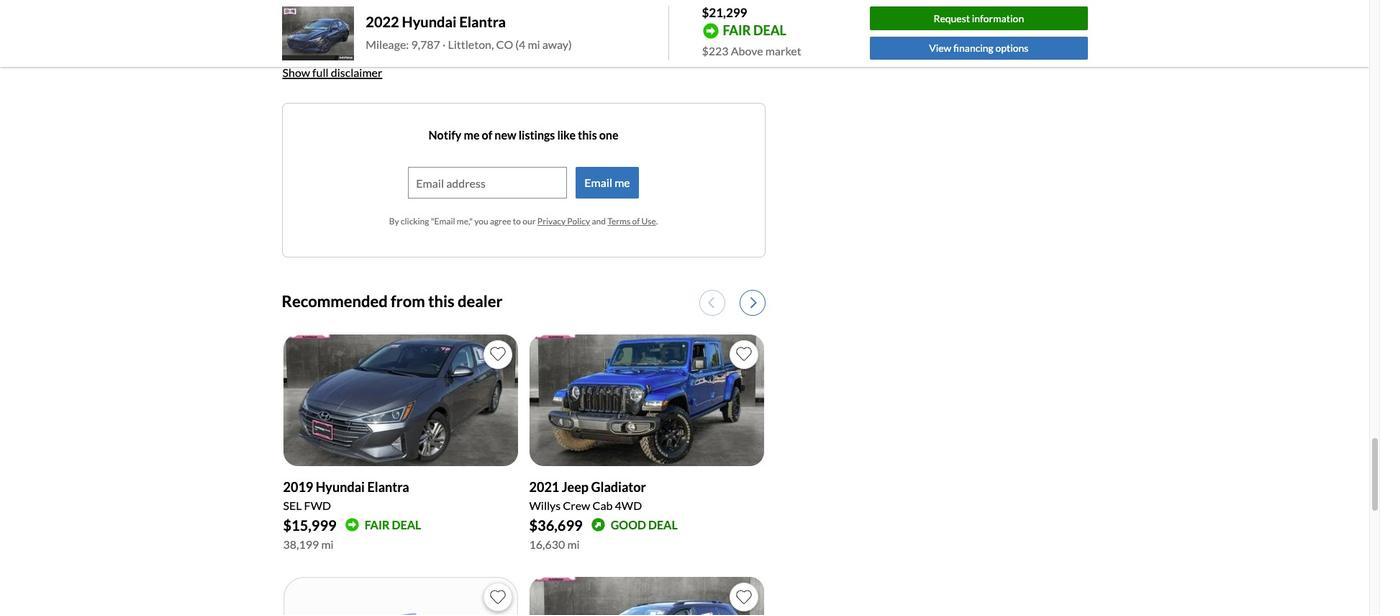 Task type: locate. For each thing, give the bounding box(es) containing it.
2021
[[530, 480, 560, 495]]

mi down $36,699
[[568, 538, 580, 552]]

above
[[731, 44, 764, 57]]

elantra up the "littleton,"
[[460, 13, 506, 30]]

deal
[[754, 22, 787, 38]]

hyundai up fwd
[[316, 480, 365, 495]]

show full disclaimer button
[[282, 57, 383, 89]]

$21,299
[[702, 5, 748, 20]]

1 horizontal spatial hyundai
[[402, 13, 457, 30]]

me
[[464, 128, 480, 142], [615, 176, 630, 189]]

terms
[[608, 216, 631, 227]]

mi inside 2022 hyundai elantra mileage: 9,787 · littleton, co (4 mi away)
[[528, 38, 540, 51]]

willys
[[530, 499, 561, 513]]

of
[[482, 128, 493, 142], [633, 216, 640, 227]]

notify me of new listings like this one
[[429, 128, 619, 142]]

hyundai up 9,787
[[402, 13, 457, 30]]

jeep
[[562, 480, 589, 495]]

2 horizontal spatial mi
[[568, 538, 580, 552]]

hyundai inside 2022 hyundai elantra mileage: 9,787 · littleton, co (4 mi away)
[[402, 13, 457, 30]]

0 horizontal spatial hyundai
[[316, 480, 365, 495]]

by clicking "email me," you agree to our privacy policy and terms of use .
[[389, 216, 658, 227]]

0 horizontal spatial me
[[464, 128, 480, 142]]

good
[[611, 518, 647, 532]]

0 horizontal spatial this
[[428, 291, 455, 311]]

1 vertical spatial me
[[615, 176, 630, 189]]

dealer
[[458, 291, 503, 311]]

full
[[313, 66, 329, 79]]

0 vertical spatial hyundai
[[402, 13, 457, 30]]

2021 jeep gladiator willys crew cab 4wd
[[530, 480, 647, 513]]

me inside button
[[615, 176, 630, 189]]

away)
[[543, 38, 572, 51]]

view
[[930, 42, 952, 54]]

elantra up fair deal
[[368, 480, 410, 495]]

hyundai inside '2019 hyundai elantra sel fwd'
[[316, 480, 365, 495]]

1 horizontal spatial deal
[[649, 518, 678, 532]]

1 vertical spatial of
[[633, 216, 640, 227]]

mi
[[528, 38, 540, 51], [321, 538, 334, 552], [568, 538, 580, 552]]

0 horizontal spatial mi
[[321, 538, 334, 552]]

2019
[[283, 480, 313, 495]]

me right email
[[615, 176, 630, 189]]

0 horizontal spatial elantra
[[368, 480, 410, 495]]

fair
[[365, 518, 390, 532]]

this right from
[[428, 291, 455, 311]]

0 horizontal spatial of
[[482, 128, 493, 142]]

to
[[513, 216, 521, 227]]

0 vertical spatial me
[[464, 128, 480, 142]]

1 vertical spatial elantra
[[368, 480, 410, 495]]

1 horizontal spatial elantra
[[460, 13, 506, 30]]

0 vertical spatial elantra
[[460, 13, 506, 30]]

$223 above market
[[702, 44, 802, 57]]

deal
[[392, 518, 421, 532], [649, 518, 678, 532]]

(4
[[516, 38, 526, 51]]

good deal image
[[592, 519, 605, 533]]

1 vertical spatial hyundai
[[316, 480, 365, 495]]

fair deal
[[365, 518, 421, 532]]

of left the use
[[633, 216, 640, 227]]

elantra
[[460, 13, 506, 30], [368, 480, 410, 495]]

hyundai for 2022
[[402, 13, 457, 30]]

2019 hyundai elantra sel fwd
[[283, 480, 410, 513]]

elantra for 2022
[[460, 13, 506, 30]]

policy
[[568, 216, 590, 227]]

mi right (4
[[528, 38, 540, 51]]

hyundai for 2019
[[316, 480, 365, 495]]

me right notify
[[464, 128, 480, 142]]

elantra inside '2019 hyundai elantra sel fwd'
[[368, 480, 410, 495]]

1 horizontal spatial this
[[578, 128, 597, 142]]

one
[[600, 128, 619, 142]]

deal right fair
[[392, 518, 421, 532]]

1 horizontal spatial me
[[615, 176, 630, 189]]

4wd
[[615, 499, 642, 513]]

fair
[[723, 22, 751, 38]]

1 deal from the left
[[392, 518, 421, 532]]

privacy policy link
[[538, 216, 590, 227]]

our
[[523, 216, 536, 227]]

this
[[578, 128, 597, 142], [428, 291, 455, 311]]

market
[[766, 44, 802, 57]]

deal right "good"
[[649, 518, 678, 532]]

2019 hyundai elantra image
[[283, 335, 518, 467]]

good deal
[[611, 518, 678, 532]]

1 horizontal spatial mi
[[528, 38, 540, 51]]

mi down "$15,999"
[[321, 538, 334, 552]]

scroll right image
[[751, 296, 757, 309]]

this right like
[[578, 128, 597, 142]]

request information button
[[871, 7, 1088, 30]]

hyundai
[[402, 13, 457, 30], [316, 480, 365, 495]]

·
[[443, 38, 446, 51]]

of left new
[[482, 128, 493, 142]]

you
[[475, 216, 489, 227]]

deal for $36,699
[[649, 518, 678, 532]]

privacy
[[538, 216, 566, 227]]

0 horizontal spatial deal
[[392, 518, 421, 532]]

$223
[[702, 44, 729, 57]]

fwd
[[304, 499, 331, 513]]

2 deal from the left
[[649, 518, 678, 532]]

fair deal
[[723, 22, 787, 38]]

elantra inside 2022 hyundai elantra mileage: 9,787 · littleton, co (4 mi away)
[[460, 13, 506, 30]]

show full disclaimer
[[283, 66, 383, 79]]

0 vertical spatial of
[[482, 128, 493, 142]]



Task type: describe. For each thing, give the bounding box(es) containing it.
1 horizontal spatial of
[[633, 216, 640, 227]]

email
[[585, 176, 613, 189]]

recommended from this dealer
[[282, 291, 503, 311]]

view financing options
[[930, 42, 1029, 54]]

scroll left image
[[708, 296, 714, 309]]

$15,999
[[283, 517, 337, 534]]

disclaimer
[[331, 66, 383, 79]]

by
[[389, 216, 399, 227]]

16,630
[[530, 538, 565, 552]]

notify
[[429, 128, 462, 142]]

2021 jeep gladiator image
[[530, 335, 764, 467]]

options
[[996, 42, 1029, 54]]

crew
[[563, 499, 591, 513]]

new
[[495, 128, 517, 142]]

information
[[973, 12, 1025, 24]]

view financing options button
[[871, 37, 1088, 60]]

littleton,
[[448, 38, 494, 51]]

gladiator
[[591, 480, 647, 495]]

me for notify
[[464, 128, 480, 142]]

co
[[496, 38, 513, 51]]

show
[[283, 66, 310, 79]]

terms of use link
[[608, 216, 656, 227]]

mileage:
[[366, 38, 409, 51]]

2022 hyundai elantra image
[[282, 6, 354, 61]]

.
[[656, 216, 658, 227]]

"email
[[431, 216, 455, 227]]

email me button
[[576, 167, 639, 199]]

deal for $15,999
[[392, 518, 421, 532]]

16,630 mi
[[530, 538, 580, 552]]

agree
[[490, 216, 512, 227]]

38,199 mi
[[283, 538, 334, 552]]

cab
[[593, 499, 613, 513]]

fair deal image
[[345, 519, 359, 533]]

email me
[[585, 176, 630, 189]]

me,"
[[457, 216, 473, 227]]

financing
[[954, 42, 994, 54]]

request information
[[934, 12, 1025, 24]]

0 vertical spatial this
[[578, 128, 597, 142]]

38,199
[[283, 538, 319, 552]]

Email address email field
[[409, 168, 567, 198]]

2022
[[366, 13, 399, 30]]

$36,699
[[530, 517, 583, 534]]

recommended
[[282, 291, 388, 311]]

mi for $36,699
[[568, 538, 580, 552]]

elantra for 2019
[[368, 480, 410, 495]]

1 vertical spatial this
[[428, 291, 455, 311]]

from
[[391, 291, 425, 311]]

sel
[[283, 499, 302, 513]]

me for email
[[615, 176, 630, 189]]

9,787
[[411, 38, 441, 51]]

listings
[[519, 128, 555, 142]]

like
[[558, 128, 576, 142]]

request
[[934, 12, 971, 24]]

and
[[592, 216, 606, 227]]

2022 hyundai elantra mileage: 9,787 · littleton, co (4 mi away)
[[366, 13, 572, 51]]

use
[[642, 216, 656, 227]]

clicking
[[401, 216, 429, 227]]

mi for $15,999
[[321, 538, 334, 552]]



Task type: vqa. For each thing, say whether or not it's contained in the screenshot.
Use at the top left
yes



